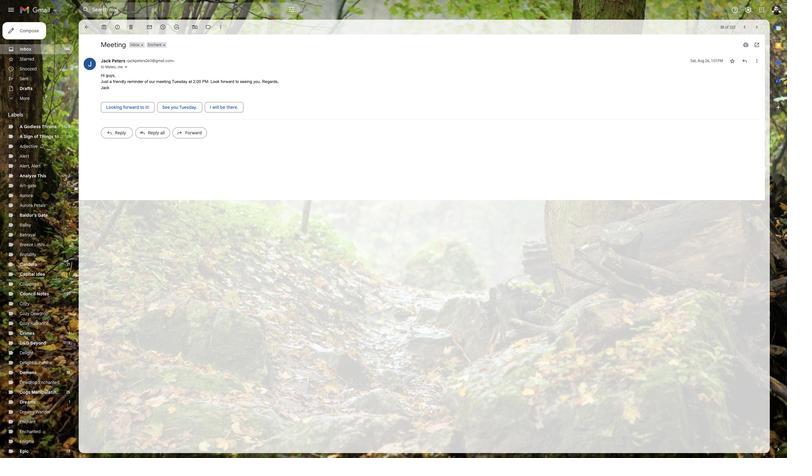 Task type: vqa. For each thing, say whether or not it's contained in the screenshot.
row
no



Task type: locate. For each thing, give the bounding box(es) containing it.
1 reply from the left
[[115, 130, 126, 136]]

0 vertical spatial cozy
[[20, 301, 29, 307]]

alert up "analyze this"
[[31, 163, 41, 169]]

d&d beyond link
[[20, 341, 46, 346]]

aurora link
[[20, 193, 33, 198]]

starred link
[[20, 56, 34, 62]]

Search mail text field
[[92, 7, 271, 13]]

1 vertical spatial enchant
[[20, 419, 36, 425]]

0 vertical spatial jack
[[101, 58, 111, 64]]

to left mateo
[[101, 65, 104, 69]]

2 cozy from the top
[[20, 311, 29, 317]]

art-gate
[[20, 183, 36, 189]]

2 horizontal spatial of
[[726, 25, 729, 29]]

snooze image
[[160, 24, 166, 30]]

forward right look
[[221, 79, 234, 84]]

jack peters cell
[[101, 58, 175, 64]]

1
[[69, 134, 70, 139], [69, 174, 70, 178], [69, 213, 70, 218], [69, 272, 70, 277], [69, 400, 70, 405]]

a left sign
[[20, 134, 23, 139]]

regards,
[[262, 79, 279, 84]]

inbox button
[[129, 42, 140, 48]]

enigma
[[20, 439, 34, 445]]

cozy radiance
[[20, 321, 49, 326]]

1 for baldur's gate
[[69, 213, 70, 218]]

just
[[101, 79, 108, 84]]

delight down delight link
[[20, 360, 33, 366]]

0 vertical spatial forward
[[221, 79, 234, 84]]

enchant inside labels navigation
[[20, 419, 36, 425]]

3 cozy from the top
[[20, 321, 29, 326]]

0 vertical spatial a
[[20, 124, 23, 130]]

you.
[[253, 79, 261, 84]]

a for a godless throne
[[20, 124, 23, 130]]

2 a from the top
[[20, 134, 23, 139]]

reply for reply all
[[148, 130, 159, 136]]

sat, aug 26, 1:01 pm
[[691, 58, 724, 63]]

1 right idea
[[69, 272, 70, 277]]

1 horizontal spatial of
[[145, 79, 148, 84]]

1 horizontal spatial forward
[[221, 79, 234, 84]]

mark as unread image
[[146, 24, 153, 30]]

breeze lush
[[20, 242, 44, 248]]

aurora down aurora link
[[20, 203, 33, 208]]

0 horizontal spatial reply
[[115, 130, 126, 136]]

Not starred checkbox
[[730, 58, 736, 64]]

146
[[64, 47, 70, 51]]

>
[[173, 58, 175, 63]]

manipulating
[[31, 390, 59, 395]]

of
[[726, 25, 729, 29], [145, 79, 148, 84], [34, 134, 38, 139]]

to left come
[[54, 134, 59, 139]]

of right 38
[[726, 25, 729, 29]]

dewdrop down demons
[[20, 380, 37, 385]]

brutality
[[20, 252, 36, 258]]

reply all
[[148, 130, 165, 136]]

delete image
[[128, 24, 134, 30]]

1 vertical spatial jack
[[101, 86, 109, 90]]

26,
[[706, 58, 711, 63]]

betrayal link
[[20, 232, 36, 238]]

inbox for inbox link
[[20, 46, 31, 52]]

enchanted
[[38, 380, 59, 385], [20, 429, 41, 435]]

snoozed link
[[20, 66, 37, 72]]

back to inbox image
[[84, 24, 90, 30]]

2 21 from the top
[[67, 292, 70, 296]]

1 a from the top
[[20, 124, 23, 130]]

looking
[[106, 105, 122, 110]]

jackpeters260@gmail.com
[[128, 58, 173, 63]]

it!
[[145, 105, 149, 110]]

0 horizontal spatial of
[[34, 134, 38, 139]]

baldur's gate link
[[20, 213, 48, 218]]

1 for capital idea
[[69, 272, 70, 277]]

compose
[[20, 28, 39, 34]]

1 vertical spatial cozy
[[20, 311, 29, 317]]

enchant button
[[147, 42, 162, 48]]

jack up mateo
[[101, 58, 111, 64]]

0 vertical spatial delight
[[20, 350, 33, 356]]

1 delight from the top
[[20, 350, 33, 356]]

cozy down 'cozy' link
[[20, 311, 29, 317]]

baldur's
[[20, 213, 37, 218]]

0 vertical spatial alert
[[20, 154, 29, 159]]

1 aurora from the top
[[20, 193, 33, 198]]

inbox link
[[20, 46, 31, 52]]

to left seeing
[[236, 79, 239, 84]]

to inside hi guys, just a friendly reminder of our meeting tuesday at 2:00 pm. look forward to seeing you. regards, jack
[[236, 79, 239, 84]]

newer image
[[742, 24, 748, 30]]

brutality link
[[20, 252, 36, 258]]

1 1 from the top
[[69, 134, 70, 139]]

1 horizontal spatial reply
[[148, 130, 159, 136]]

radiance
[[31, 321, 49, 326]]

to left the it!
[[140, 105, 144, 110]]

3 1 from the top
[[69, 213, 70, 218]]

older image
[[754, 24, 761, 30]]

0 horizontal spatial inbox
[[20, 46, 31, 52]]

2:00
[[193, 79, 201, 84]]

1 vertical spatial of
[[145, 79, 148, 84]]

2 jack from the top
[[101, 86, 109, 90]]

gate
[[38, 213, 48, 218]]

forward left the it!
[[123, 105, 139, 110]]

a godless throne
[[20, 124, 57, 130]]

38
[[721, 25, 725, 29]]

0 horizontal spatial forward
[[123, 105, 139, 110]]

tuesday.
[[179, 105, 197, 110]]

delight for delight sunshine
[[20, 360, 33, 366]]

enchanted up manipulating
[[38, 380, 59, 385]]

collapse link
[[20, 282, 37, 287]]

jack
[[101, 58, 111, 64], [101, 86, 109, 90]]

1 horizontal spatial enchant
[[148, 42, 162, 47]]

enchant up jackpeters260@gmail.com
[[148, 42, 162, 47]]

breeze
[[20, 242, 33, 248]]

all
[[160, 130, 165, 136]]

labels
[[8, 112, 23, 118]]

222
[[730, 25, 736, 29]]

friendly
[[113, 79, 126, 84]]

1 right this
[[69, 174, 70, 178]]

main menu image
[[7, 6, 15, 14]]

jack down just
[[101, 86, 109, 90]]

0 vertical spatial enchanted
[[38, 380, 59, 385]]

this
[[37, 173, 46, 179]]

enchant
[[148, 42, 162, 47], [20, 419, 36, 425]]

of left the our
[[145, 79, 148, 84]]

art-
[[20, 183, 28, 189]]

meeting
[[101, 41, 126, 49]]

labels navigation
[[0, 20, 79, 458]]

1 21 from the top
[[67, 262, 70, 267]]

inbox up 'jack peters' cell
[[130, 42, 140, 47]]

1 right gate
[[69, 213, 70, 218]]

settings image
[[745, 6, 753, 14]]

to inside labels navigation
[[54, 134, 59, 139]]

<
[[126, 58, 128, 63]]

0 vertical spatial aurora
[[20, 193, 33, 198]]

21 for candela
[[67, 262, 70, 267]]

2 1 from the top
[[69, 174, 70, 178]]

enchanted down enchant link
[[20, 429, 41, 435]]

4 1 from the top
[[69, 272, 70, 277]]

inbox up starred link
[[20, 46, 31, 52]]

2 vertical spatial cozy
[[20, 321, 29, 326]]

of inside labels navigation
[[34, 134, 38, 139]]

cozy up crimes link at the bottom left
[[20, 321, 29, 326]]

peters
[[112, 58, 125, 64]]

of right sign
[[34, 134, 38, 139]]

dreamy
[[20, 409, 35, 415]]

aurora down art-gate
[[20, 193, 33, 198]]

capital idea link
[[20, 272, 45, 277]]

,
[[116, 65, 117, 69]]

beyond
[[30, 341, 46, 346]]

dreams
[[20, 400, 36, 405]]

inbox inside button
[[130, 42, 140, 47]]

jack inside hi guys, just a friendly reminder of our meeting tuesday at 2:00 pm. look forward to seeing you. regards, jack
[[101, 86, 109, 90]]

38 of 222
[[721, 25, 736, 29]]

aurora for aurora link
[[20, 193, 33, 198]]

move to image
[[192, 24, 198, 30]]

0 horizontal spatial alert
[[20, 154, 29, 159]]

1 vertical spatial a
[[20, 134, 23, 139]]

2 vertical spatial of
[[34, 134, 38, 139]]

1 horizontal spatial alert
[[31, 163, 41, 169]]

a left godless
[[20, 124, 23, 130]]

None search field
[[79, 2, 300, 17]]

aug
[[698, 58, 705, 63]]

delight link
[[20, 350, 33, 356]]

1 vertical spatial delight
[[20, 360, 33, 366]]

1 down 25
[[69, 400, 70, 405]]

dewdrop enchanted
[[20, 380, 59, 385]]

labels heading
[[8, 112, 65, 118]]

alert,
[[20, 163, 30, 169]]

1 for dreams
[[69, 400, 70, 405]]

enchant inside 'button'
[[148, 42, 162, 47]]

reply left all
[[148, 130, 159, 136]]

i will be there. button
[[205, 102, 244, 113]]

demons link
[[20, 370, 37, 376]]

our
[[149, 79, 155, 84]]

1 vertical spatial enchanted
[[20, 429, 41, 435]]

see you tuesday.
[[162, 105, 197, 110]]

a sign of things to come link
[[20, 134, 72, 139]]

1 horizontal spatial inbox
[[130, 42, 140, 47]]

1 jack from the top
[[101, 58, 111, 64]]

cozy for cozy radiance
[[20, 321, 29, 326]]

reply down looking
[[115, 130, 126, 136]]

analyze this
[[20, 173, 46, 179]]

5 1 from the top
[[69, 400, 70, 405]]

1 vertical spatial forward
[[123, 105, 139, 110]]

1 for analyze this
[[69, 174, 70, 178]]

cozy dewdrop link
[[20, 311, 48, 317]]

tab list
[[770, 20, 788, 436]]

2 aurora from the top
[[20, 203, 33, 208]]

0 vertical spatial enchant
[[148, 42, 162, 47]]

come
[[60, 134, 72, 139]]

cozy for 'cozy' link
[[20, 301, 29, 307]]

0 vertical spatial 21
[[67, 262, 70, 267]]

cozy down "council"
[[20, 301, 29, 307]]

tuesday
[[172, 79, 188, 84]]

1 vertical spatial aurora
[[20, 203, 33, 208]]

analyze this link
[[20, 173, 46, 179]]

council notes
[[20, 291, 49, 297]]

alert up alert,
[[20, 154, 29, 159]]

2 reply from the left
[[148, 130, 159, 136]]

notes
[[37, 291, 49, 297]]

archive image
[[101, 24, 107, 30]]

cozy
[[20, 301, 29, 307], [20, 311, 29, 317], [20, 321, 29, 326]]

2 delight from the top
[[20, 360, 33, 366]]

enchant down dreamy
[[20, 419, 36, 425]]

0 horizontal spatial enchant
[[20, 419, 36, 425]]

dewdrop up radiance
[[31, 311, 48, 317]]

1 cozy from the top
[[20, 301, 29, 307]]

inbox inside labels navigation
[[20, 46, 31, 52]]

sign
[[24, 134, 33, 139]]

delight down d&d
[[20, 350, 33, 356]]

1 vertical spatial 21
[[67, 292, 70, 296]]

1 down 4
[[69, 134, 70, 139]]



Task type: describe. For each thing, give the bounding box(es) containing it.
hi guys, just a friendly reminder of our meeting tuesday at 2:00 pm. look forward to seeing you. regards, jack
[[101, 73, 279, 90]]

inbox for inbox button
[[130, 42, 140, 47]]

search mail image
[[81, 4, 92, 15]]

of inside hi guys, just a friendly reminder of our meeting tuesday at 2:00 pm. look forward to seeing you. regards, jack
[[145, 79, 148, 84]]

will
[[213, 105, 219, 110]]

cozy for cozy dewdrop
[[20, 311, 29, 317]]

to mateo , me
[[101, 65, 123, 69]]

a for a sign of things to come
[[20, 134, 23, 139]]

cozy link
[[20, 301, 29, 307]]

not starred image
[[730, 58, 736, 64]]

pm.
[[202, 79, 210, 84]]

advanced search options image
[[286, 3, 298, 16]]

alert, alert
[[20, 163, 41, 169]]

art-gate link
[[20, 183, 36, 189]]

lush
[[34, 242, 44, 248]]

sat, aug 26, 1:01 pm cell
[[691, 58, 724, 64]]

there.
[[226, 105, 238, 110]]

capital
[[20, 272, 35, 277]]

capital idea
[[20, 272, 45, 277]]

delight for delight link
[[20, 350, 33, 356]]

i will be there.
[[210, 105, 238, 110]]

more button
[[0, 94, 74, 103]]

1 vertical spatial alert
[[31, 163, 41, 169]]

baldur's gate
[[20, 213, 48, 218]]

support image
[[732, 6, 739, 14]]

reply all link
[[135, 127, 170, 138]]

looking forward to it! button
[[101, 102, 155, 113]]

alert link
[[20, 154, 29, 159]]

1 vertical spatial dewdrop
[[20, 380, 37, 385]]

idea
[[36, 272, 45, 277]]

ballsy link
[[20, 222, 31, 228]]

aurora petals link
[[20, 203, 46, 208]]

a godless throne link
[[20, 124, 57, 130]]

crimes
[[20, 331, 35, 336]]

add to tasks image
[[174, 24, 180, 30]]

enchant link
[[20, 419, 36, 425]]

3
[[68, 341, 70, 345]]

gate
[[28, 183, 36, 189]]

reply for reply
[[115, 130, 126, 136]]

jack peters < jackpeters260@gmail.com >
[[101, 58, 175, 64]]

godless
[[24, 124, 41, 130]]

show details image
[[124, 65, 128, 69]]

seeing
[[240, 79, 252, 84]]

alert, alert link
[[20, 163, 41, 169]]

at
[[189, 79, 192, 84]]

more image
[[218, 24, 224, 30]]

25
[[66, 390, 70, 395]]

forward link
[[173, 127, 207, 138]]

wander
[[36, 409, 51, 415]]

dogs manipulating time link
[[20, 390, 70, 395]]

hi
[[101, 73, 105, 78]]

sunshine
[[34, 360, 52, 366]]

d&d
[[20, 341, 29, 346]]

enchanted link
[[20, 429, 41, 435]]

to inside button
[[140, 105, 144, 110]]

enchant for enchant link
[[20, 419, 36, 425]]

drafts
[[20, 86, 33, 91]]

aurora for aurora petals
[[20, 203, 33, 208]]

snoozed
[[20, 66, 37, 72]]

forward inside hi guys, just a friendly reminder of our meeting tuesday at 2:00 pm. look forward to seeing you. regards, jack
[[221, 79, 234, 84]]

dogs
[[20, 390, 30, 395]]

crimes link
[[20, 331, 35, 336]]

1 for a sign of things to come
[[69, 134, 70, 139]]

reply link
[[101, 127, 133, 138]]

epic
[[20, 449, 29, 454]]

report spam image
[[114, 24, 121, 30]]

0 vertical spatial dewdrop
[[31, 311, 48, 317]]

sent link
[[20, 76, 29, 82]]

throne
[[42, 124, 57, 130]]

delight sunshine link
[[20, 360, 52, 366]]

dreamy wander link
[[20, 409, 51, 415]]

0 vertical spatial of
[[726, 25, 729, 29]]

cozy radiance link
[[20, 321, 49, 326]]

18
[[67, 370, 70, 375]]

meeting
[[156, 79, 171, 84]]

petals
[[34, 203, 46, 208]]

i
[[210, 105, 211, 110]]

you
[[171, 105, 178, 110]]

ballsy
[[20, 222, 31, 228]]

breeze lush link
[[20, 242, 44, 248]]

compose button
[[2, 22, 46, 39]]

drafts link
[[20, 86, 33, 91]]

gmail image
[[20, 4, 53, 16]]

look
[[211, 79, 220, 84]]

epic link
[[20, 449, 29, 454]]

4
[[68, 124, 70, 129]]

enigma link
[[20, 439, 34, 445]]

enchant for enchant 'button'
[[148, 42, 162, 47]]

sent
[[20, 76, 29, 82]]

sat,
[[691, 58, 697, 63]]

looking forward to it!
[[106, 105, 149, 110]]

labels image
[[206, 24, 212, 30]]

adjective link
[[20, 144, 38, 149]]

d&d beyond
[[20, 341, 46, 346]]

candela link
[[20, 262, 37, 267]]

starred
[[20, 56, 34, 62]]

see you tuesday. button
[[157, 102, 203, 113]]

demons
[[20, 370, 37, 376]]

21 for council notes
[[67, 292, 70, 296]]

cozy dewdrop
[[20, 311, 48, 317]]

guys,
[[106, 73, 116, 78]]

forward inside button
[[123, 105, 139, 110]]



